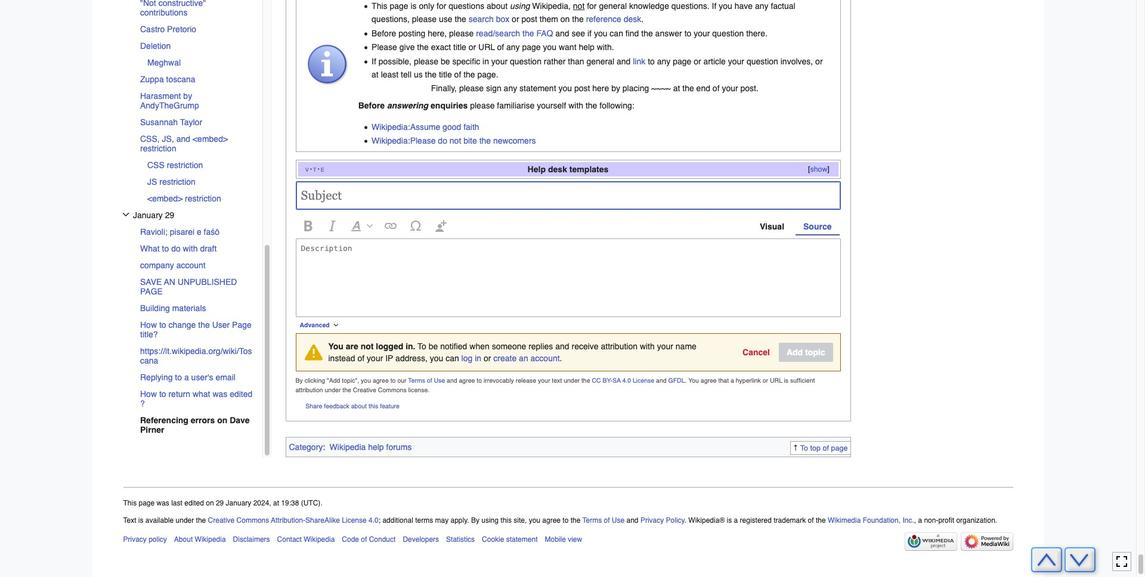 Task type: describe. For each thing, give the bounding box(es) containing it.
wikipedia,
[[532, 1, 571, 11]]

replies
[[529, 342, 553, 351]]

following:
[[600, 101, 635, 110]]

the left cc on the right
[[582, 377, 590, 384]]

. up text
[[560, 354, 562, 363]]

wikipedia:please
[[372, 136, 436, 146]]

the inside wikipedia:assume good faith wikipedia:please do not bite the newcomers
[[480, 136, 491, 146]]

someone
[[492, 342, 526, 351]]

1 vertical spatial desk
[[548, 165, 567, 174]]

is left only
[[411, 1, 417, 11]]

not inside wikipedia:assume good faith wikipedia:please do not bite the newcomers
[[450, 136, 461, 146]]

:
[[323, 442, 325, 452]]

1 horizontal spatial in
[[483, 56, 489, 66]]

0 horizontal spatial post
[[522, 15, 538, 24]]

privacy policy
[[123, 536, 167, 544]]

text
[[552, 377, 562, 384]]

faith
[[464, 122, 480, 132]]

any inside to any page or article your question involves, or at least tell us the title of the page.
[[657, 56, 671, 66]]

by inside footer
[[471, 516, 480, 525]]

show
[[811, 165, 828, 173]]

the up see
[[572, 15, 584, 24]]

replying to a user's email
[[140, 373, 235, 382]]

what
[[140, 244, 159, 253]]

1 vertical spatial statement
[[506, 536, 538, 544]]

Subject text field
[[296, 182, 841, 210]]

1 vertical spatial <embed>
[[147, 193, 182, 203]]

page inside to any page or article your question involves, or at least tell us the title of the page.
[[673, 56, 692, 66]]

this page is only for questions about using wikipedia, not
[[372, 1, 585, 11]]

or inside before posting here, please read/search the faq and see if you can find the answer to your question there. please give the exact title or url of any page you want help with.
[[469, 43, 476, 52]]

creative commons attribution-sharealike license 4.0 link
[[208, 516, 379, 525]]

notified
[[440, 342, 467, 351]]

1 horizontal spatial by
[[612, 84, 621, 93]]

january 29
[[133, 210, 174, 220]]

to left our
[[391, 377, 396, 384]]

any right "sign"
[[504, 84, 517, 93]]

user's
[[191, 373, 213, 382]]

your left text
[[538, 377, 550, 384]]

the right the give
[[417, 43, 429, 52]]

0 horizontal spatial question
[[510, 56, 542, 66]]

1 vertical spatial privacy
[[123, 536, 147, 544]]

a right ,
[[919, 516, 922, 525]]

site,
[[514, 516, 527, 525]]

fullscreen image
[[1116, 556, 1128, 568]]

trademark
[[774, 516, 806, 525]]

0 vertical spatial you
[[328, 342, 344, 351]]

"not constructive" contributions link
[[140, 0, 253, 20]]

wikipedia for about wikipedia
[[195, 536, 226, 544]]

<embed> inside css, js, and <embed> restriction
[[192, 134, 228, 143]]

on for the
[[561, 15, 570, 24]]

you up rather
[[543, 43, 557, 52]]

0 horizontal spatial by
[[296, 377, 303, 384]]

0 vertical spatial 4.0
[[623, 377, 631, 384]]

0 vertical spatial 29
[[165, 210, 174, 220]]

how for title?
[[140, 320, 157, 330]]

page up questions,
[[390, 1, 408, 11]]

sufficient
[[791, 377, 815, 384]]

susannah taylor link
[[140, 114, 253, 130]]

exact
[[431, 43, 451, 52]]

use
[[439, 15, 453, 24]]

1 vertical spatial using
[[482, 516, 499, 525]]

information image
[[305, 42, 350, 86]]

to be notified when someone replies and receive attribution with your name instead of your ip address, you can
[[328, 342, 697, 363]]

apply.
[[451, 516, 469, 525]]

the up view
[[571, 516, 581, 525]]

please down "sign"
[[470, 101, 495, 110]]

sa
[[613, 377, 621, 384]]

1 vertical spatial general
[[587, 56, 615, 66]]

you right topic",
[[361, 377, 371, 384]]

you up yourself on the top of page
[[559, 84, 572, 93]]

you inside to be notified when someone replies and receive attribution with your name instead of your ip address, you can
[[430, 354, 443, 363]]

special character image
[[410, 213, 422, 238]]

t link
[[313, 165, 317, 173]]

question inside before posting here, please read/search the faq and see if you can find the answer to your question there. please give the exact title or url of any page you want help with.
[[713, 29, 744, 38]]

referencing errors on dave pirner
[[140, 415, 249, 435]]

templates
[[570, 165, 609, 174]]

you are not logged in.
[[328, 342, 416, 351]]

1 horizontal spatial be
[[441, 56, 450, 66]]

deletion link
[[140, 37, 253, 54]]

category
[[289, 442, 323, 452]]

ip
[[386, 354, 393, 363]]

please inside for general knowledge questions. if you have any factual questions, please use the
[[412, 15, 437, 24]]

this for this page is only for questions about using wikipedia, not
[[372, 1, 388, 11]]

css,
[[140, 134, 159, 143]]

meghwal
[[147, 57, 181, 67]]

cc
[[592, 377, 601, 384]]

0 vertical spatial terms of use link
[[408, 377, 445, 384]]

of inside to any page or article your question involves, or at least tell us the title of the page.
[[454, 70, 461, 79]]

what to do with draft
[[140, 244, 217, 253]]

edited inside footer
[[184, 499, 204, 508]]

0 vertical spatial desk
[[624, 15, 642, 24]]

unpublished
[[177, 277, 237, 287]]

receive
[[572, 342, 599, 351]]

company
[[140, 260, 174, 270]]

0 horizontal spatial with
[[183, 244, 197, 253]]

use inside footer
[[612, 516, 625, 525]]

topic",
[[342, 377, 359, 384]]

restriction for css
[[167, 160, 203, 170]]

1 horizontal spatial account
[[531, 354, 560, 363]]

agree left our
[[373, 377, 389, 384]]

january inside footer
[[226, 499, 251, 508]]

find
[[626, 29, 639, 38]]

gfdl link
[[669, 377, 685, 384]]

to right the what
[[162, 244, 169, 253]]

please down page.
[[459, 84, 484, 93]]

29 inside footer
[[216, 499, 224, 508]]

have
[[735, 1, 753, 11]]

the right find
[[642, 29, 653, 38]]

of inside to be notified when someone replies and receive attribution with your name instead of your ip address, you can
[[358, 354, 365, 363]]

see
[[572, 29, 585, 38]]

disclaimers link
[[233, 536, 270, 544]]

or inside . you agree that a hyperlink or url is sufficient attribution under the creative commons license.
[[763, 377, 769, 384]]

to inside to any page or article your question involves, or at least tell us the title of the page.
[[648, 56, 655, 66]]

js restriction
[[147, 177, 195, 186]]

cancel button
[[739, 343, 774, 362]]

link ⌘k image
[[385, 213, 396, 238]]

"not
[[140, 0, 156, 7]]

by clicking "add topic", you agree to our terms of use and agree to irrevocably release your text under the cc by-sa 4.0 license and gfdl
[[296, 377, 685, 384]]

please inside before posting here, please read/search the faq and see if you can find the answer to your question there. please give the exact title or url of any page you want help with.
[[449, 29, 474, 38]]

0 horizontal spatial 4.0
[[369, 516, 379, 525]]

you inside footer
[[529, 516, 541, 525]]

referencing errors on dave pirner link
[[140, 412, 262, 438]]

or down when
[[484, 354, 491, 363]]

log in link
[[462, 354, 482, 363]]

page.
[[478, 70, 499, 79]]

to inside footer
[[563, 516, 569, 525]]

v t e
[[305, 165, 324, 173]]

footer containing this page was last edited on 29 january 2024, at 19:38
[[123, 487, 1013, 555]]

wikimedia foundation, inc. link
[[828, 516, 915, 525]]

if
[[588, 29, 592, 38]]

help inside before posting here, please read/search the faq and see if you can find the answer to your question there. please give the exact title or url of any page you want help with.
[[579, 43, 595, 52]]

this inside footer
[[501, 516, 512, 525]]

developers
[[403, 536, 439, 544]]

title?
[[140, 330, 158, 339]]

css
[[147, 160, 164, 170]]

at for this page was last edited on 29 january 2024, at 19:38 (utc) .
[[273, 499, 279, 508]]

page inside before posting here, please read/search the faq and see if you can find the answer to your question there. please give the exact title or url of any page you want help with.
[[522, 43, 541, 52]]

wikimedia foundation image
[[905, 533, 957, 552]]

by inside harasment by andythegrump
[[183, 91, 192, 100]]

share feedback about this feature link
[[306, 403, 400, 410]]

v
[[305, 165, 309, 173]]

the left faq
[[523, 29, 534, 38]]

<embed> restriction link
[[147, 190, 253, 207]]

. up sharealike
[[321, 499, 323, 508]]

this for this page was last edited on 29 january 2024, at 19:38 (utc) .
[[123, 499, 137, 508]]

posting
[[399, 29, 426, 38]]

us
[[414, 70, 423, 79]]

your down 'you are not logged in.'
[[367, 354, 383, 363]]

1 vertical spatial in
[[475, 354, 482, 363]]

how to return what was edited ?
[[140, 389, 252, 408]]

js
[[147, 177, 157, 186]]

building
[[140, 303, 170, 313]]

bold ⌘b image
[[302, 213, 314, 238]]

switch editor tab list
[[752, 213, 841, 238]]

involves,
[[781, 56, 813, 66]]

the inside . you agree that a hyperlink or url is sufficient attribution under the creative commons license.
[[343, 387, 351, 394]]

creative inside . you agree that a hyperlink or url is sufficient attribution under the creative commons license.
[[353, 387, 376, 394]]

1 horizontal spatial license
[[633, 377, 655, 384]]

under inside . you agree that a hyperlink or url is sufficient attribution under the creative commons license.
[[325, 387, 341, 394]]

familiarise
[[497, 101, 535, 110]]

by-
[[603, 377, 613, 384]]

disclaimers
[[233, 536, 270, 544]]

company account
[[140, 260, 205, 270]]

a inside . you agree that a hyperlink or url is sufficient attribution under the creative commons license.
[[731, 377, 734, 384]]

reference desk link
[[586, 15, 642, 24]]

0 vertical spatial not
[[573, 1, 585, 11]]

are
[[346, 342, 358, 351]]

article
[[704, 56, 726, 66]]

was inside footer
[[157, 499, 169, 508]]

please up us
[[414, 56, 439, 66]]

code of conduct
[[342, 536, 396, 544]]

hyperlink
[[736, 377, 761, 384]]

0 horizontal spatial help
[[368, 442, 384, 452]]

a left registered
[[734, 516, 738, 525]]

or right "involves,"
[[816, 56, 823, 66]]

1 vertical spatial if
[[372, 56, 376, 66]]

can inside before posting here, please read/search the faq and see if you can find the answer to your question there. please give the exact title or url of any page you want help with.
[[610, 29, 623, 38]]

description
[[301, 244, 352, 253]]

the inside for general knowledge questions. if you have any factual questions, please use the
[[455, 15, 467, 24]]

agree down 'log'
[[459, 377, 475, 384]]

powered by mediawiki image
[[961, 533, 1013, 552]]

the down specific
[[464, 70, 475, 79]]

0 vertical spatial using
[[510, 1, 530, 11]]

help
[[528, 165, 546, 174]]

help desk templates
[[528, 165, 609, 174]]

create an account link
[[494, 354, 560, 363]]

0 horizontal spatial about
[[351, 403, 367, 410]]

the down finally, please sign any statement you post here by placing ~~~~ at the end of your post.
[[586, 101, 598, 110]]

ravioli; pisarei e faśö link
[[140, 223, 253, 240]]

your left post.
[[722, 84, 738, 93]]

in.
[[406, 342, 416, 351]]

about
[[174, 536, 193, 544]]

if possible, please be specific in your question rather than general and link
[[372, 56, 646, 66]]

url inside before posting here, please read/search the faq and see if you can find the answer to your question there. please give the exact title or url of any page you want help with.
[[479, 43, 495, 52]]

mention a user image
[[435, 213, 447, 238]]

1 horizontal spatial post
[[575, 84, 590, 93]]

wikipedia right :
[[330, 442, 366, 452]]

instead
[[328, 354, 355, 363]]

restriction for <embed>
[[185, 193, 221, 203]]

. left wikipedia®
[[685, 516, 687, 525]]

view
[[568, 536, 582, 544]]

a left user's at left bottom
[[184, 373, 189, 382]]

can inside to be notified when someone replies and receive attribution with your name instead of your ip address, you can
[[446, 354, 459, 363]]

code of conduct link
[[342, 536, 396, 544]]



Task type: vqa. For each thing, say whether or not it's contained in the screenshot.
's
no



Task type: locate. For each thing, give the bounding box(es) containing it.
1 vertical spatial you
[[689, 377, 699, 384]]

1 vertical spatial post
[[575, 84, 590, 93]]

url down read/search
[[479, 43, 495, 52]]

0 horizontal spatial if
[[372, 56, 376, 66]]

1 horizontal spatial privacy
[[641, 516, 664, 525]]

of inside before posting here, please read/search the faq and see if you can find the answer to your question there. please give the exact title or url of any page you want help with.
[[497, 43, 504, 52]]

0 horizontal spatial edited
[[184, 499, 204, 508]]

this page was last edited on 29 january 2024, at 19:38 (utc) .
[[123, 499, 323, 508]]

or right "hyperlink"
[[763, 377, 769, 384]]

0 horizontal spatial was
[[157, 499, 169, 508]]

. down knowledge
[[642, 15, 644, 24]]

was down email
[[212, 389, 227, 399]]

1 horizontal spatial attribution
[[601, 342, 638, 351]]

1 horizontal spatial not
[[450, 136, 461, 146]]

<embed> down susannah taylor link
[[192, 134, 228, 143]]

there.
[[747, 29, 768, 38]]

you inside for general knowledge questions. if you have any factual questions, please use the
[[719, 1, 733, 11]]

can down notified
[[446, 354, 459, 363]]

0 horizontal spatial this
[[369, 403, 378, 410]]

question down there.
[[747, 56, 779, 66]]

cookie statement
[[482, 536, 538, 544]]

is right text
[[138, 516, 144, 525]]

before up please
[[372, 29, 396, 38]]

you
[[719, 1, 733, 11], [594, 29, 608, 38], [543, 43, 557, 52], [559, 84, 572, 93], [430, 354, 443, 363], [361, 377, 371, 384], [529, 516, 541, 525]]

cookie statement link
[[482, 536, 538, 544]]

0 vertical spatial with
[[569, 101, 584, 110]]

advanced
[[300, 321, 330, 328]]

before for before answering enquiries please familiarise yourself with the following:
[[358, 101, 385, 110]]

any inside for general knowledge questions. if you have any factual questions, please use the
[[755, 1, 769, 11]]

commons down 2024,
[[237, 516, 269, 525]]

add topic
[[787, 348, 825, 357]]

under inside footer
[[176, 516, 194, 525]]

.
[[642, 15, 644, 24], [560, 354, 562, 363], [685, 377, 687, 384], [321, 499, 323, 508], [685, 516, 687, 525]]

account down what to do with draft link
[[176, 260, 205, 270]]

agree inside . you agree that a hyperlink or url is sufficient attribution under the creative commons license.
[[701, 377, 717, 384]]

your inside to any page or article your question involves, or at least tell us the title of the page.
[[728, 56, 745, 66]]

1 vertical spatial january
[[226, 499, 251, 508]]

0 horizontal spatial commons
[[237, 516, 269, 525]]

contact wikipedia
[[277, 536, 335, 544]]

restriction inside css, js, and <embed> restriction
[[140, 143, 176, 153]]

1 horizontal spatial at
[[372, 70, 379, 79]]

you up instead
[[328, 342, 344, 351]]

category : wikipedia help forums
[[289, 442, 412, 452]]

creative down this page was last edited on 29 january 2024, at 19:38 (utc) .
[[208, 516, 235, 525]]

1 vertical spatial do
[[171, 244, 180, 253]]

show button
[[807, 164, 831, 175]]

the left end
[[683, 84, 694, 93]]

was inside how to return what was edited ?
[[212, 389, 227, 399]]

wikipedia right about at the left bottom of the page
[[195, 536, 226, 544]]

a right that
[[731, 377, 734, 384]]

clicking
[[305, 377, 325, 384]]

using up "cookie"
[[482, 516, 499, 525]]

at
[[372, 70, 379, 79], [673, 84, 680, 93], [273, 499, 279, 508]]

2 for from the left
[[587, 1, 597, 11]]

italic ⌘i image
[[326, 213, 338, 238]]

1 horizontal spatial can
[[610, 29, 623, 38]]

not right are
[[361, 342, 374, 351]]

your up page.
[[492, 56, 508, 66]]

edited right last
[[184, 499, 204, 508]]

under down "add
[[325, 387, 341, 394]]

;
[[379, 516, 381, 525]]

0 horizontal spatial url
[[479, 43, 495, 52]]

1 horizontal spatial about
[[487, 1, 508, 11]]

1 horizontal spatial creative
[[353, 387, 376, 394]]

2 horizontal spatial on
[[561, 15, 570, 24]]

1 horizontal spatial under
[[325, 387, 341, 394]]

about wikipedia
[[174, 536, 226, 544]]

yourself
[[537, 101, 566, 110]]

january
[[133, 210, 162, 220], [226, 499, 251, 508]]

or right box
[[512, 15, 519, 24]]

Description text field
[[296, 239, 840, 317]]

license.
[[408, 387, 430, 394]]

the up about wikipedia
[[196, 516, 206, 525]]

4.0 right "sa"
[[623, 377, 631, 384]]

on inside referencing errors on dave pirner
[[217, 415, 227, 425]]

on right them
[[561, 15, 570, 24]]

before for before posting here, please read/search the faq and see if you can find the answer to your question there. please give the exact title or url of any page you want help with.
[[372, 29, 396, 38]]

desk right the help
[[548, 165, 567, 174]]

0 horizontal spatial not
[[361, 342, 374, 351]]

1 horizontal spatial this
[[501, 516, 512, 525]]

0 horizontal spatial use
[[434, 377, 445, 384]]

1 vertical spatial terms
[[583, 516, 602, 525]]

0 vertical spatial do
[[438, 136, 447, 146]]

1 vertical spatial commons
[[237, 516, 269, 525]]

to inside to be notified when someone replies and receive attribution with your name instead of your ip address, you can
[[418, 342, 427, 351]]

and inside footer
[[627, 516, 639, 525]]

this up questions,
[[372, 1, 388, 11]]

statistics
[[446, 536, 475, 544]]

privacy left policy
[[641, 516, 664, 525]]

creative inside footer
[[208, 516, 235, 525]]

draft
[[200, 244, 217, 253]]

mobile view link
[[545, 536, 582, 544]]

feedback
[[324, 403, 350, 410]]

1 vertical spatial 29
[[216, 499, 224, 508]]

0 horizontal spatial terms of use link
[[408, 377, 445, 384]]

by down toscana
[[183, 91, 192, 100]]

the down questions
[[455, 15, 467, 24]]

ravioli; pisarei e faśö
[[140, 227, 219, 236]]

your left name
[[657, 342, 674, 351]]

search box link
[[469, 15, 510, 24]]

you right the gfdl link
[[689, 377, 699, 384]]

js,
[[162, 134, 174, 143]]

url inside . you agree that a hyperlink or url is sufficient attribution under the creative commons license.
[[770, 377, 783, 384]]

read/search the faq link
[[476, 29, 553, 38]]

restriction up css
[[140, 143, 176, 153]]

our
[[398, 377, 407, 384]]

4.0 up code of conduct link
[[369, 516, 379, 525]]

2 how from the top
[[140, 389, 157, 399]]

1 vertical spatial was
[[157, 499, 169, 508]]

can
[[610, 29, 623, 38], [446, 354, 459, 363]]

2 vertical spatial with
[[640, 342, 655, 351]]

0 horizontal spatial in
[[475, 354, 482, 363]]

2 vertical spatial on
[[206, 499, 214, 508]]

edited inside how to return what was edited ?
[[230, 389, 252, 399]]

deletion
[[140, 41, 171, 50]]

under right text
[[564, 377, 580, 384]]

box
[[496, 15, 510, 24]]

terms of use link
[[408, 377, 445, 384], [583, 516, 625, 525]]

help down "if"
[[579, 43, 595, 52]]

wikipedia for contact wikipedia
[[304, 536, 335, 544]]

1 vertical spatial help
[[368, 442, 384, 452]]

title up finally,
[[439, 70, 452, 79]]

factual
[[771, 1, 796, 11]]

susannah
[[140, 117, 178, 127]]

wikipedia help forums link
[[330, 442, 412, 452]]

registered
[[740, 516, 772, 525]]

under
[[564, 377, 580, 384], [325, 387, 341, 394], [176, 516, 194, 525]]

foundation,
[[863, 516, 901, 525]]

agree inside footer
[[543, 516, 561, 525]]

attribution inside to be notified when someone replies and receive attribution with your name instead of your ip address, you can
[[601, 342, 638, 351]]

wikipedia
[[330, 442, 366, 452], [195, 536, 226, 544], [304, 536, 335, 544]]

1 horizontal spatial this
[[372, 1, 388, 11]]

0 vertical spatial to
[[418, 342, 427, 351]]

↑ to top of page
[[794, 444, 848, 453]]

bite
[[464, 136, 477, 146]]

finally, please sign any statement you post here by placing ~~~~ at the end of your post.
[[431, 84, 759, 93]]

and left the gfdl link
[[656, 377, 667, 384]]

title inside before posting here, please read/search the faq and see if you can find the answer to your question there. please give the exact title or url of any page you want help with.
[[453, 43, 467, 52]]

constructive"
[[158, 0, 206, 7]]

commons down our
[[378, 387, 407, 394]]

and left privacy policy link
[[627, 516, 639, 525]]

be inside to be notified when someone replies and receive attribution with your name instead of your ip address, you can
[[429, 342, 438, 351]]

general inside for general knowledge questions. if you have any factual questions, please use the
[[599, 1, 627, 11]]

to right answer
[[685, 29, 692, 38]]

0 horizontal spatial creative
[[208, 516, 235, 525]]

1 horizontal spatial help
[[579, 43, 595, 52]]

0 vertical spatial about
[[487, 1, 508, 11]]

1 horizontal spatial to
[[801, 444, 808, 453]]

to inside before posting here, please read/search the faq and see if you can find the answer to your question there. please give the exact title or url of any page you want help with.
[[685, 29, 692, 38]]

1 horizontal spatial edited
[[230, 389, 252, 399]]

1 vertical spatial license
[[342, 516, 367, 525]]

only
[[419, 1, 434, 11]]

2 vertical spatial at
[[273, 499, 279, 508]]

account inside company account link
[[176, 260, 205, 270]]

at left least
[[372, 70, 379, 79]]

the left the wikimedia
[[816, 516, 826, 525]]

0 horizontal spatial to
[[418, 342, 427, 351]]

sharealike
[[305, 516, 340, 525]]

agree left that
[[701, 377, 717, 384]]

how down replying
[[140, 389, 157, 399]]

1 vertical spatial attribution
[[296, 387, 323, 394]]

zuppa toscana link
[[140, 71, 253, 87]]

how for ?
[[140, 389, 157, 399]]

0 vertical spatial use
[[434, 377, 445, 384]]

1 horizontal spatial january
[[226, 499, 251, 508]]

license inside footer
[[342, 516, 367, 525]]

harasment
[[140, 91, 181, 100]]

the right us
[[425, 70, 437, 79]]

css, js, and <embed> restriction
[[140, 134, 228, 153]]

e
[[321, 165, 324, 173], [197, 227, 201, 236]]

0 vertical spatial license
[[633, 377, 655, 384]]

1 for from the left
[[437, 1, 447, 11]]

any inside before posting here, please read/search the faq and see if you can find the answer to your question there. please give the exact title or url of any page you want help with.
[[507, 43, 520, 52]]

1 horizontal spatial title
[[453, 43, 467, 52]]

be left notified
[[429, 342, 438, 351]]

1 vertical spatial about
[[351, 403, 367, 410]]

to right link 'link'
[[648, 56, 655, 66]]

question left there.
[[713, 29, 744, 38]]

2 horizontal spatial with
[[640, 342, 655, 351]]

2 horizontal spatial at
[[673, 84, 680, 93]]

category link
[[289, 442, 323, 452]]

footer
[[123, 487, 1013, 555]]

source tab
[[801, 217, 835, 235]]

for inside for general knowledge questions. if you have any factual questions, please use the
[[587, 1, 597, 11]]

the down topic",
[[343, 387, 351, 394]]

by right apply.
[[471, 516, 480, 525]]

1 how from the top
[[140, 320, 157, 330]]

0 vertical spatial url
[[479, 43, 495, 52]]

before posting here, please read/search the faq and see if you can find the answer to your question there. please give the exact title or url of any page you want help with.
[[372, 29, 768, 52]]

if inside for general knowledge questions. if you have any factual questions, please use the
[[712, 1, 717, 11]]

0 vertical spatial in
[[483, 56, 489, 66]]

"not constructive" contributions
[[140, 0, 206, 17]]

commons inside footer
[[237, 516, 269, 525]]

the inside how to change the user page title?
[[198, 320, 210, 330]]

is
[[411, 1, 417, 11], [784, 377, 789, 384], [138, 516, 144, 525], [727, 516, 732, 525]]

1 vertical spatial url
[[770, 377, 783, 384]]

ravioli;
[[140, 227, 167, 236]]

or up specific
[[469, 43, 476, 52]]

last
[[171, 499, 183, 508]]

1 vertical spatial to
[[801, 444, 808, 453]]

here,
[[428, 29, 447, 38]]

1 vertical spatial e
[[197, 227, 201, 236]]

agree up mobile
[[543, 516, 561, 525]]

1 vertical spatial how
[[140, 389, 157, 399]]

question left rather
[[510, 56, 542, 66]]

search
[[469, 15, 494, 24]]

if right questions.
[[712, 1, 717, 11]]

cancel
[[743, 348, 770, 357]]

add topic button
[[779, 343, 833, 362]]

e for pisarei
[[197, 227, 201, 236]]

to right title?
[[159, 320, 166, 330]]

2 horizontal spatial not
[[573, 1, 585, 11]]

do up the company account on the left top
[[171, 244, 180, 253]]

general up reference desk link
[[599, 1, 627, 11]]

0 vertical spatial post
[[522, 15, 538, 24]]

be
[[441, 56, 450, 66], [429, 342, 438, 351]]

under down last
[[176, 516, 194, 525]]

to up mobile view 'link'
[[563, 516, 569, 525]]

1 horizontal spatial was
[[212, 389, 227, 399]]

you right "if"
[[594, 29, 608, 38]]

desk
[[624, 15, 642, 24], [548, 165, 567, 174]]

of
[[497, 43, 504, 52], [454, 70, 461, 79], [713, 84, 720, 93], [358, 354, 365, 363], [427, 377, 432, 384], [823, 444, 829, 453], [604, 516, 610, 525], [808, 516, 814, 525], [361, 536, 367, 544]]

1 vertical spatial on
[[217, 415, 227, 425]]

. inside . you agree that a hyperlink or url is sufficient attribution under the creative commons license.
[[685, 377, 687, 384]]

"add
[[327, 377, 340, 384]]

give
[[400, 43, 415, 52]]

0 vertical spatial help
[[579, 43, 595, 52]]

and down notified
[[447, 377, 457, 384]]

and inside to be notified when someone replies and receive attribution with your name instead of your ip address, you can
[[556, 342, 570, 351]]

or left article
[[694, 56, 701, 66]]

2 horizontal spatial under
[[564, 377, 580, 384]]

1 horizontal spatial use
[[612, 516, 625, 525]]

2024,
[[253, 499, 271, 508]]

page inside footer
[[139, 499, 155, 508]]

page down answer
[[673, 56, 692, 66]]

mobile
[[545, 536, 566, 544]]

commons inside . you agree that a hyperlink or url is sufficient attribution under the creative commons license.
[[378, 387, 407, 394]]

0 vertical spatial on
[[561, 15, 570, 24]]

wikipedia down sharealike
[[304, 536, 335, 544]]

do inside what to do with draft link
[[171, 244, 180, 253]]

0 vertical spatial was
[[212, 389, 227, 399]]

january left 2024,
[[226, 499, 251, 508]]

0 vertical spatial if
[[712, 1, 717, 11]]

was left last
[[157, 499, 169, 508]]

this left site,
[[501, 516, 512, 525]]

january up ravioli;
[[133, 210, 162, 220]]

materials
[[172, 303, 206, 313]]

0 horizontal spatial terms
[[408, 377, 425, 384]]

0 vertical spatial january
[[133, 210, 162, 220]]

e right t link at the left top
[[321, 165, 324, 173]]

and inside css, js, and <embed> restriction
[[176, 134, 190, 143]]

before inside before posting here, please read/search the faq and see if you can find the answer to your question there. please give the exact title or url of any page you want help with.
[[372, 29, 396, 38]]

1 horizontal spatial terms
[[583, 516, 602, 525]]

to left 'irrevocably'
[[477, 377, 482, 384]]

log
[[462, 354, 473, 363]]

. you agree that a hyperlink or url is sufficient attribution under the creative commons license.
[[296, 377, 815, 394]]

question inside to any page or article your question involves, or at least tell us the title of the page.
[[747, 56, 779, 66]]

any
[[755, 1, 769, 11], [507, 43, 520, 52], [657, 56, 671, 66], [504, 84, 517, 93]]

is inside . you agree that a hyperlink or url is sufficient attribution under the creative commons license.
[[784, 377, 789, 384]]

to up return
[[175, 373, 182, 382]]

policy
[[149, 536, 167, 544]]

e for t
[[321, 165, 324, 173]]

title inside to any page or article your question involves, or at least tell us the title of the page.
[[439, 70, 452, 79]]

0 vertical spatial title
[[453, 43, 467, 52]]

your inside before posting here, please read/search the faq and see if you can find the answer to your question there. please give the exact title or url of any page you want help with.
[[694, 29, 710, 38]]

gfdl
[[669, 377, 685, 384]]

attribution inside . you agree that a hyperlink or url is sufficient attribution under the creative commons license.
[[296, 387, 323, 394]]

with inside to be notified when someone replies and receive attribution with your name instead of your ip address, you can
[[640, 342, 655, 351]]

to inside how to return what was edited ?
[[159, 389, 166, 399]]

page right top
[[831, 444, 848, 453]]

0 horizontal spatial <embed>
[[147, 193, 182, 203]]

restriction down js restriction link
[[185, 193, 221, 203]]

if down please
[[372, 56, 376, 66]]

user
[[212, 320, 230, 330]]

and left 'link'
[[617, 56, 631, 66]]

1 horizontal spatial on
[[217, 415, 227, 425]]

0 horizontal spatial title
[[439, 70, 452, 79]]

is right wikipedia®
[[727, 516, 732, 525]]

you inside . you agree that a hyperlink or url is sufficient attribution under the creative commons license.
[[689, 377, 699, 384]]

about up box
[[487, 1, 508, 11]]

on for 29
[[206, 499, 214, 508]]

general down with.
[[587, 56, 615, 66]]

1 vertical spatial this
[[501, 516, 512, 525]]

1 horizontal spatial <embed>
[[192, 134, 228, 143]]

0 vertical spatial <embed>
[[192, 134, 228, 143]]

license up code
[[342, 516, 367, 525]]

restriction for js
[[159, 177, 195, 186]]

statistics link
[[446, 536, 475, 544]]

↑
[[794, 444, 798, 453]]

how inside how to change the user page title?
[[140, 320, 157, 330]]

0 vertical spatial statement
[[520, 84, 556, 93]]

any down read/search the faq link
[[507, 43, 520, 52]]

profit
[[939, 516, 955, 525]]

finally,
[[431, 84, 457, 93]]

can down reference desk link
[[610, 29, 623, 38]]

conduct
[[369, 536, 396, 544]]

do inside wikipedia:assume good faith wikipedia:please do not bite the newcomers
[[438, 136, 447, 146]]

1 vertical spatial not
[[450, 136, 461, 146]]

0 vertical spatial terms
[[408, 377, 425, 384]]

you left the have
[[719, 1, 733, 11]]

https://it.wikipedia.org/wiki/tos cana
[[140, 346, 252, 365]]

x small image
[[122, 211, 129, 218]]

skip to bottom image
[[1034, 548, 1146, 573]]

0 vertical spatial creative
[[353, 387, 376, 394]]

you right site,
[[529, 516, 541, 525]]

url left sufficient at the right of page
[[770, 377, 783, 384]]

1 vertical spatial under
[[325, 387, 341, 394]]

terms inside footer
[[583, 516, 602, 525]]

any right the have
[[755, 1, 769, 11]]

1 vertical spatial terms of use link
[[583, 516, 625, 525]]

please
[[372, 43, 397, 52]]

use left privacy policy link
[[612, 516, 625, 525]]

forums
[[386, 442, 412, 452]]

how inside how to return what was edited ?
[[140, 389, 157, 399]]

with left name
[[640, 342, 655, 351]]

1 vertical spatial before
[[358, 101, 385, 110]]

at inside to any page or article your question involves, or at least tell us the title of the page.
[[372, 70, 379, 79]]

enquiries
[[431, 101, 468, 110]]

and inside before posting here, please read/search the faq and see if you can find the answer to your question there. please give the exact title or url of any page you want help with.
[[556, 29, 570, 38]]

by left clicking
[[296, 377, 303, 384]]

developers link
[[403, 536, 439, 544]]

contributions
[[140, 7, 187, 17]]

you
[[328, 342, 344, 351], [689, 377, 699, 384]]

on inside footer
[[206, 499, 214, 508]]

to inside how to change the user page title?
[[159, 320, 166, 330]]

do down good
[[438, 136, 447, 146]]

0 horizontal spatial you
[[328, 342, 344, 351]]

at for to any page or article your question involves, or at least tell us the title of the page.
[[372, 70, 379, 79]]



